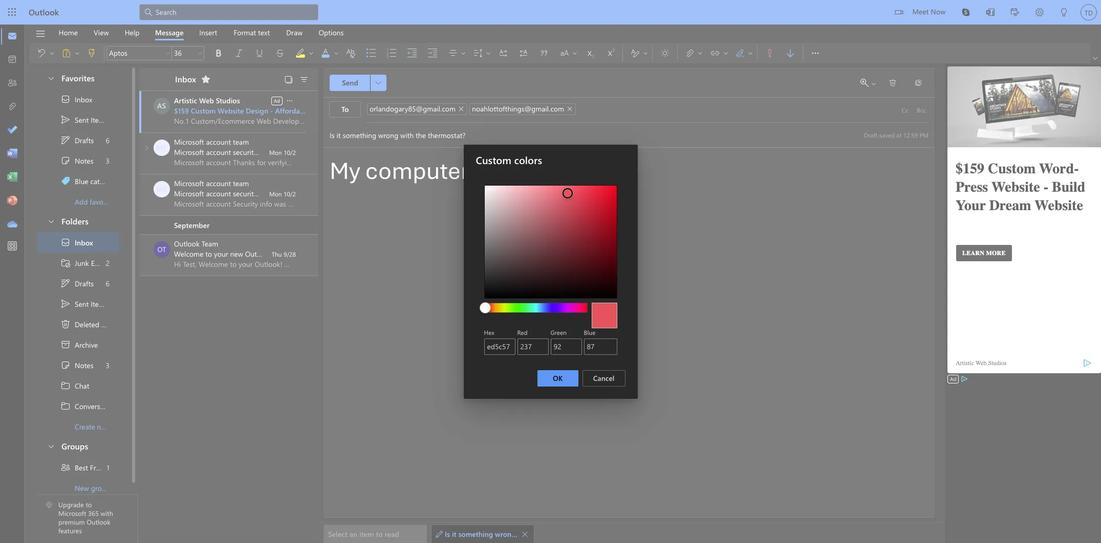 Task type: vqa. For each thing, say whether or not it's contained in the screenshot.
10/2
yes



Task type: describe. For each thing, give the bounding box(es) containing it.
home
[[59, 27, 78, 37]]

group
[[91, 484, 110, 494]]

drafts for 
[[75, 279, 94, 289]]

basic text group
[[107, 43, 626, 64]]

red
[[518, 329, 528, 337]]


[[87, 48, 97, 58]]

set your advertising preferences image
[[961, 375, 969, 384]]

include group
[[680, 43, 756, 64]]

calendar image
[[7, 55, 17, 65]]

 tree item
[[37, 458, 119, 478]]

To text field
[[366, 103, 897, 117]]

10/2 for verification
[[284, 149, 296, 157]]

notes for 2nd  tree item from the bottom
[[75, 156, 94, 166]]

9/28
[[284, 250, 296, 259]]

 blue category
[[60, 176, 118, 186]]

to inside button
[[376, 530, 383, 540]]

reading pane main content
[[320, 64, 946, 544]]

junk
[[75, 258, 89, 268]]

 button
[[198, 71, 214, 88]]

1 microsoft account team image from the top
[[154, 140, 170, 156]]

Blue text field
[[585, 339, 617, 355]]

add favorite tree item
[[37, 192, 119, 212]]

format
[[234, 27, 256, 37]]

new
[[75, 484, 89, 494]]

orlandogary85@gmail.com
[[370, 104, 456, 113]]

items for second the  tree item from the bottom
[[91, 115, 108, 125]]

1  tree item from the top
[[37, 151, 119, 171]]

saturation and brightness slider
[[484, 185, 617, 299]]

365
[[88, 510, 99, 519]]

green
[[551, 329, 567, 337]]

favorites tree item
[[37, 69, 119, 89]]

tags group
[[760, 43, 801, 61]]

1  tree item from the top
[[37, 376, 119, 396]]

artistic web studios image
[[153, 98, 170, 114]]

10/2 for was
[[284, 190, 296, 198]]

is
[[445, 530, 450, 540]]

pm
[[920, 131, 929, 139]]

 drafts for 
[[60, 135, 94, 145]]

 button
[[81, 45, 102, 61]]

 button
[[296, 72, 312, 87]]

1 select a conversation checkbox from the top
[[154, 140, 174, 156]]


[[255, 48, 265, 58]]

blue inside group
[[584, 329, 596, 337]]

2  tree item from the top
[[37, 396, 119, 417]]

at
[[897, 131, 902, 139]]

 for groups tree item
[[47, 443, 55, 451]]

tree containing 
[[37, 233, 131, 437]]


[[346, 48, 356, 58]]

application containing my computer is
[[0, 0, 1102, 544]]

inbox heading
[[162, 68, 214, 91]]

subscript image
[[585, 48, 605, 58]]

account right the thu
[[288, 249, 313, 259]]

format text
[[234, 27, 270, 37]]

2 microsoft account team image from the top
[[154, 181, 170, 198]]

message list no conversations selected list box
[[139, 91, 345, 543]]

studios
[[216, 96, 240, 106]]

format text button
[[226, 25, 278, 40]]

outlook for outlook team
[[174, 239, 200, 249]]

decrease indent image
[[407, 48, 428, 58]]

web
[[199, 96, 214, 106]]

outlook.com
[[245, 249, 286, 259]]

 for 
[[60, 135, 71, 145]]

cc
[[902, 106, 909, 114]]


[[786, 48, 796, 58]]

 for 
[[60, 402, 71, 412]]


[[201, 74, 211, 85]]

mon 10/2 for verification
[[269, 149, 296, 157]]

hue slider
[[480, 302, 588, 314]]

options
[[319, 27, 344, 37]]

team for was
[[233, 179, 249, 189]]

notes for  tree item in the tree
[[75, 361, 94, 371]]

outlook team image
[[154, 242, 170, 258]]

website
[[218, 106, 244, 116]]

6 for 
[[106, 135, 110, 145]]

frozen
[[497, 156, 562, 186]]

draft
[[865, 131, 878, 139]]

cancel button
[[583, 371, 626, 387]]

to
[[341, 104, 349, 114]]

excel image
[[7, 173, 17, 183]]

 button
[[534, 45, 555, 61]]


[[765, 48, 776, 58]]

add
[[75, 197, 88, 207]]

 notes for  tree item in the tree
[[60, 361, 94, 371]]

 button
[[514, 45, 534, 61]]

folders tree item
[[37, 212, 119, 233]]

groups
[[61, 442, 88, 452]]

bcc
[[917, 106, 927, 114]]

favorite
[[90, 197, 114, 207]]

2  tree item from the top
[[37, 294, 119, 315]]

 deleted items
[[60, 320, 119, 330]]

2  tree item from the top
[[37, 233, 119, 253]]

drafts for 
[[75, 135, 94, 145]]

onedrive image
[[7, 220, 17, 230]]

thu 9/28
[[272, 250, 296, 259]]


[[498, 48, 509, 58]]

 for 2nd  tree item from the bottom
[[60, 156, 71, 166]]

added
[[287, 189, 307, 199]]


[[35, 28, 46, 39]]


[[60, 258, 71, 268]]

to for your
[[206, 249, 212, 259]]

custom inside message list no conversations selected 'list box'
[[191, 106, 216, 116]]

meet now
[[913, 7, 946, 16]]

files image
[[7, 102, 17, 112]]

noahlottofthings@gmail.com button
[[470, 103, 576, 115]]

your
[[214, 249, 228, 259]]

 button
[[883, 75, 904, 91]]


[[915, 79, 923, 87]]

view
[[94, 27, 109, 37]]

Add a subject text field
[[324, 127, 855, 143]]

mon for was
[[269, 190, 282, 198]]

 button for folders
[[42, 212, 59, 231]]

folder
[[112, 422, 131, 432]]

 button
[[521, 528, 529, 542]]

 for the folders tree item
[[47, 217, 55, 226]]

$159 custom website design - affordable & reliable
[[174, 106, 345, 116]]

12:59
[[904, 131, 919, 139]]


[[861, 79, 869, 87]]

favorites tree
[[37, 65, 119, 212]]

 button
[[30, 25, 51, 43]]

premium
[[58, 518, 85, 527]]

hue image
[[480, 302, 491, 314]]

clipboard group
[[31, 43, 102, 64]]

deleted
[[75, 320, 99, 330]]

custom inside heading
[[476, 153, 512, 167]]

to do image
[[7, 125, 17, 136]]

the
[[534, 530, 545, 540]]

read
[[385, 530, 399, 540]]

team for verification
[[233, 137, 249, 147]]

create new folder tree item
[[37, 417, 131, 437]]

 button
[[208, 45, 229, 61]]

&
[[312, 106, 317, 116]]

 for 
[[60, 279, 71, 289]]

1 horizontal spatial ad
[[951, 376, 957, 383]]

Hex text field
[[485, 339, 515, 355]]

noahlottofthings@gmail.com
[[472, 104, 564, 113]]

1  tree item from the top
[[37, 110, 119, 130]]

outlook for outlook
[[29, 7, 59, 17]]

 button
[[493, 45, 514, 61]]

account up microsoft account security info was added
[[206, 179, 231, 189]]

 button
[[282, 72, 296, 87]]

wrong
[[495, 530, 516, 540]]

team
[[202, 239, 218, 249]]

 button
[[341, 45, 361, 61]]

3 for  tree item in the tree
[[106, 361, 110, 371]]

Select a conversation checkbox
[[154, 242, 174, 258]]

outlook inside upgrade to microsoft 365 with premium outlook features
[[87, 518, 110, 527]]

tab list containing home
[[51, 25, 352, 40]]

 for first  tree item from the bottom
[[60, 238, 71, 248]]

orlandogary85@gmail.com button
[[367, 103, 468, 115]]

 tree item for 
[[37, 274, 119, 294]]

mail image
[[7, 31, 17, 41]]

verification
[[274, 148, 308, 157]]

 inbox for second  tree item from the bottom of the page
[[60, 94, 92, 104]]



Task type: locate. For each thing, give the bounding box(es) containing it.
1 horizontal spatial 
[[889, 79, 897, 87]]

 for favorites tree item
[[47, 74, 55, 82]]

info
[[259, 148, 272, 157], [259, 189, 272, 199]]


[[60, 340, 71, 350]]

1 vertical spatial  tree item
[[37, 233, 119, 253]]

folders
[[61, 216, 89, 227]]

1 vertical spatial items
[[91, 299, 108, 309]]

 for  tree item in the tree
[[60, 361, 71, 371]]

 left groups
[[47, 443, 55, 451]]

 for second  tree item from the bottom of the page
[[60, 94, 71, 104]]

 sent items
[[60, 115, 108, 125], [60, 299, 108, 309]]

6 inside tree
[[106, 279, 110, 289]]

with inside reading pane main content
[[518, 530, 532, 540]]

 tree item
[[37, 315, 119, 335]]

1 vertical spatial  tree item
[[37, 355, 119, 376]]

with inside upgrade to microsoft 365 with premium outlook features
[[101, 510, 113, 519]]

info left the was
[[259, 189, 272, 199]]

message
[[155, 27, 184, 37]]

1  from the top
[[60, 135, 71, 145]]

 up  tree item on the bottom of page
[[60, 299, 71, 309]]

outlook inside message list no conversations selected 'list box'
[[174, 239, 200, 249]]


[[275, 48, 285, 58]]

1  from the top
[[60, 156, 71, 166]]

inbox down favorites tree item
[[75, 95, 92, 104]]

1 microsoft account team from the top
[[174, 137, 249, 147]]

category
[[90, 176, 118, 186]]

to down new group
[[86, 501, 92, 510]]

drafts inside tree
[[75, 279, 94, 289]]

sent inside favorites tree
[[75, 115, 89, 125]]

 notes for 2nd  tree item from the bottom
[[60, 156, 94, 166]]

microsoft account team for microsoft account security info was added
[[174, 179, 249, 189]]

custom colors document
[[0, 0, 1102, 544]]

2  tree item from the top
[[37, 274, 119, 294]]

 inbox down favorites tree item
[[60, 94, 92, 104]]

 left "folders"
[[47, 217, 55, 226]]

0 vertical spatial new
[[230, 249, 243, 259]]

 button
[[655, 45, 676, 61]]

 inside tree
[[60, 279, 71, 289]]

1 vertical spatial  inbox
[[60, 238, 93, 248]]

2
[[106, 258, 110, 268]]

 inbox inside tree
[[60, 238, 93, 248]]

with right 365
[[101, 510, 113, 519]]

mon for verification
[[269, 149, 282, 157]]

 sent items inside tree
[[60, 299, 108, 309]]

 notes inside favorites tree
[[60, 156, 94, 166]]

0 vertical spatial microsoft account team
[[174, 137, 249, 147]]

items up  deleted items on the bottom left
[[91, 299, 108, 309]]

 for basic text group
[[165, 50, 171, 56]]

something
[[459, 530, 493, 540]]

1  sent items from the top
[[60, 115, 108, 125]]

design
[[246, 106, 268, 116]]

1 vertical spatial 
[[60, 361, 71, 371]]

 notes inside tree
[[60, 361, 94, 371]]

my computer is frozen !
[[330, 156, 570, 186]]

items right deleted
[[101, 320, 119, 330]]

1 horizontal spatial outlook
[[87, 518, 110, 527]]

microsoft account team image
[[154, 140, 170, 156], [154, 181, 170, 198]]

0 horizontal spatial custom
[[191, 106, 216, 116]]

1 vertical spatial microsoft account team image
[[154, 181, 170, 198]]

select an item to read
[[328, 530, 399, 540]]

0 vertical spatial  tree item
[[37, 110, 119, 130]]

security for verification
[[233, 148, 257, 157]]

0 vertical spatial mt
[[157, 143, 167, 153]]

6 inside favorites tree
[[106, 135, 110, 145]]

1 vertical spatial select a conversation checkbox
[[154, 181, 174, 198]]

blue right  at the left of page
[[75, 176, 88, 186]]


[[234, 48, 244, 58]]

1 vertical spatial 
[[60, 238, 71, 248]]

text
[[258, 27, 270, 37]]

1 vertical spatial to
[[86, 501, 92, 510]]

Select a conversation checkbox
[[154, 140, 174, 156], [154, 181, 174, 198]]

0 vertical spatial inbox
[[175, 74, 196, 84]]

 tree item
[[37, 110, 119, 130], [37, 294, 119, 315]]

select
[[328, 530, 348, 540]]

1 vertical spatial 
[[60, 299, 71, 309]]

1 vertical spatial drafts
[[75, 279, 94, 289]]

microsoft account team up microsoft account security info verification
[[174, 137, 249, 147]]

security for was
[[233, 189, 257, 199]]

0 vertical spatial 
[[60, 381, 71, 391]]

security left the was
[[233, 189, 257, 199]]

1 horizontal spatial to
[[206, 249, 212, 259]]

security up microsoft account security info was added
[[233, 148, 257, 157]]

team up microsoft account security info was added
[[233, 179, 249, 189]]

word image
[[7, 149, 17, 159]]

2 vertical spatial outlook
[[87, 518, 110, 527]]

1 mon from the top
[[269, 149, 282, 157]]

to for microsoft
[[86, 501, 92, 510]]

2 vertical spatial to
[[376, 530, 383, 540]]

1 vertical spatial inbox
[[75, 95, 92, 104]]

1 horizontal spatial new
[[230, 249, 243, 259]]

mon left the added
[[269, 190, 282, 198]]

ad inside message list no conversations selected 'list box'
[[274, 97, 280, 104]]

1 vertical spatial new
[[97, 422, 110, 432]]

0 horizontal spatial with
[[101, 510, 113, 519]]

1  tree item from the top
[[37, 130, 119, 151]]

 tree item down  chat
[[37, 396, 119, 417]]

ok
[[553, 374, 563, 383]]

info left verification
[[259, 148, 272, 157]]

 for  chat
[[60, 381, 71, 391]]

1 vertical spatial notes
[[75, 361, 94, 371]]

microsoft inside upgrade to microsoft 365 with premium outlook features
[[58, 510, 86, 519]]

drafts up  blue category
[[75, 135, 94, 145]]

3 for 2nd  tree item from the bottom
[[106, 156, 110, 166]]

6 up the category
[[106, 135, 110, 145]]

 inside tree item
[[60, 320, 71, 330]]

 tree item up  tree item
[[37, 130, 119, 151]]

 notes
[[60, 156, 94, 166], [60, 361, 94, 371]]

1 vertical spatial sent
[[75, 299, 89, 309]]

0 vertical spatial 10/2
[[284, 149, 296, 157]]

 drafts
[[60, 135, 94, 145], [60, 279, 94, 289]]

0 vertical spatial  drafts
[[60, 135, 94, 145]]

1  from the top
[[60, 94, 71, 104]]

to inside upgrade to microsoft 365 with premium outlook features
[[86, 501, 92, 510]]

1 3 from the top
[[106, 156, 110, 166]]

account down website
[[206, 148, 231, 157]]

1 vertical spatial  tree item
[[37, 274, 119, 294]]

items down favorites tree item
[[91, 115, 108, 125]]

custom down web in the top of the page
[[191, 106, 216, 116]]


[[60, 463, 71, 473]]

help
[[125, 27, 140, 37]]

inbox left  button
[[175, 74, 196, 84]]

1 vertical spatial mon
[[269, 190, 282, 198]]

 button for favorites
[[42, 69, 59, 88]]

archive
[[75, 340, 98, 350]]

mon 10/2 for was
[[269, 190, 296, 198]]

3 up the category
[[106, 156, 110, 166]]

groups tree item
[[37, 437, 119, 458]]

6 for 
[[106, 279, 110, 289]]

 down  at the left of page
[[60, 279, 71, 289]]

 tree item
[[37, 89, 119, 110], [37, 233, 119, 253]]

 tree item
[[37, 151, 119, 171], [37, 355, 119, 376]]

0 vertical spatial items
[[91, 115, 108, 125]]

sent up  tree item on the bottom of page
[[75, 299, 89, 309]]

 sent items inside favorites tree
[[60, 115, 108, 125]]

0 vertical spatial with
[[101, 510, 113, 519]]

inbox for first  tree item from the bottom
[[75, 238, 93, 248]]

2 select a conversation checkbox from the top
[[154, 181, 174, 198]]

custom left colors
[[476, 153, 512, 167]]

 drafts down  tree item
[[60, 279, 94, 289]]

1 vertical spatial mt
[[157, 184, 167, 194]]

1 10/2 from the top
[[284, 149, 296, 157]]

0 vertical spatial microsoft account team image
[[154, 140, 170, 156]]

ad up "affordable"
[[274, 97, 280, 104]]

 inside the folders tree item
[[47, 217, 55, 226]]

1 info from the top
[[259, 148, 272, 157]]

mon
[[269, 149, 282, 157], [269, 190, 282, 198]]

view button
[[86, 25, 117, 40]]

 tree item up  blue category
[[37, 151, 119, 171]]

2 6 from the top
[[106, 279, 110, 289]]

1  from the top
[[60, 381, 71, 391]]

0 vertical spatial mon 10/2
[[269, 149, 296, 157]]

2  from the top
[[60, 238, 71, 248]]

draft saved at 12:59 pm
[[865, 131, 929, 139]]

 drafts inside favorites tree
[[60, 135, 94, 145]]

notes up  blue category
[[75, 156, 94, 166]]

inbox for second  tree item from the bottom of the page
[[75, 95, 92, 104]]

 inbox inside favorites tree
[[60, 94, 92, 104]]

mon 10/2
[[269, 149, 296, 157], [269, 190, 296, 198]]

 tree item down 'junk'
[[37, 274, 119, 294]]

 right 
[[871, 81, 877, 87]]

0 vertical spatial custom
[[191, 106, 216, 116]]


[[60, 156, 71, 166], [60, 361, 71, 371]]

1 vertical spatial 3
[[106, 361, 110, 371]]

2  from the top
[[60, 361, 71, 371]]

 sent items for second the  tree item from the bottom
[[60, 115, 108, 125]]

blue up blue text field
[[584, 329, 596, 337]]

 sent items for 2nd the  tree item
[[60, 299, 108, 309]]

 up  at the left of page
[[60, 238, 71, 248]]

 left the  button
[[197, 50, 203, 56]]

mon 10/2 down verification
[[269, 190, 296, 198]]

 tree item down the  "tree item"
[[37, 376, 119, 396]]

2  tree item from the top
[[37, 355, 119, 376]]

 button left groups
[[42, 437, 59, 456]]

10/2 down verification
[[284, 190, 296, 198]]

outlook up  at the left top
[[29, 7, 59, 17]]

1 vertical spatial  drafts
[[60, 279, 94, 289]]

numbering image
[[387, 48, 407, 58]]

 button inside groups tree item
[[42, 437, 59, 456]]

1 vertical spatial 
[[60, 320, 71, 330]]

0 vertical spatial outlook
[[29, 7, 59, 17]]

upgrade to microsoft 365 with premium outlook features
[[58, 501, 113, 536]]

1 vertical spatial blue
[[584, 329, 596, 337]]

 down favorites tree item
[[60, 94, 71, 104]]

items for  tree item on the bottom of page
[[101, 320, 119, 330]]

group containing hex
[[484, 329, 617, 355]]

2  inbox from the top
[[60, 238, 93, 248]]

0 vertical spatial team
[[233, 137, 249, 147]]

1  tree item from the top
[[37, 89, 119, 110]]

application
[[0, 0, 1102, 544]]

 chat
[[60, 381, 89, 391]]

1 vertical spatial 6
[[106, 279, 110, 289]]

 button left favorites
[[42, 69, 59, 88]]

meet
[[913, 7, 929, 16]]

affordable
[[275, 106, 310, 116]]

hex
[[484, 329, 495, 337]]

outlook
[[29, 7, 59, 17], [174, 239, 200, 249], [87, 518, 110, 527]]

upgrade
[[58, 501, 84, 510]]

 up  at the left of page
[[60, 135, 71, 145]]

team
[[233, 137, 249, 147], [233, 179, 249, 189]]

2 vertical spatial items
[[101, 320, 119, 330]]

 tree item up 'junk'
[[37, 233, 119, 253]]

inbox inside favorites tree
[[75, 95, 92, 104]]

 up 
[[60, 320, 71, 330]]

 button for groups
[[42, 437, 59, 456]]

 button
[[164, 46, 172, 60], [196, 46, 204, 60], [42, 69, 59, 88], [42, 212, 59, 231], [42, 437, 59, 456]]

0 vertical spatial blue
[[75, 176, 88, 186]]

0 vertical spatial notes
[[75, 156, 94, 166]]

1 vertical spatial 10/2
[[284, 190, 296, 198]]

outlook banner
[[0, 0, 1102, 25]]

premium features image
[[46, 503, 53, 510]]

 down favorites tree item
[[60, 115, 71, 125]]

10/2 down "affordable"
[[284, 149, 296, 157]]

outlook inside 'banner'
[[29, 7, 59, 17]]

draw
[[286, 27, 303, 37]]

0 vertical spatial 
[[60, 115, 71, 125]]

custom colors heading
[[464, 145, 638, 177]]

0 vertical spatial info
[[259, 148, 272, 157]]

2 microsoft account team from the top
[[174, 179, 249, 189]]


[[214, 48, 224, 58]]

2  sent items from the top
[[60, 299, 108, 309]]

1  from the top
[[60, 115, 71, 125]]

new left folder at the left bottom of page
[[97, 422, 110, 432]]

chat
[[75, 381, 89, 391]]


[[60, 94, 71, 104], [60, 238, 71, 248]]


[[60, 176, 71, 186]]

2 security from the top
[[233, 189, 257, 199]]

computer
[[365, 156, 469, 186]]

increase indent image
[[428, 48, 448, 58]]

2 10/2 from the top
[[284, 190, 296, 198]]

1 mon 10/2 from the top
[[269, 149, 296, 157]]

drafts inside favorites tree
[[75, 135, 94, 145]]

favorites
[[61, 73, 95, 83]]

group inside custom colors document
[[484, 329, 617, 355]]

2 drafts from the top
[[75, 279, 94, 289]]

 tree item up deleted
[[37, 294, 119, 315]]

1 sent from the top
[[75, 115, 89, 125]]

1 vertical spatial security
[[233, 189, 257, 199]]

inbox inside "inbox "
[[175, 74, 196, 84]]

 tree item inside tree
[[37, 355, 119, 376]]

with
[[101, 510, 113, 519], [518, 530, 532, 540]]

2 vertical spatial inbox
[[75, 238, 93, 248]]

1 vertical spatial microsoft account team
[[174, 179, 249, 189]]

 for 
[[889, 79, 897, 87]]

0 vertical spatial  notes
[[60, 156, 94, 166]]

1 horizontal spatial with
[[518, 530, 532, 540]]

0 vertical spatial 
[[60, 94, 71, 104]]

now
[[931, 7, 946, 16]]


[[60, 115, 71, 125], [60, 299, 71, 309]]

Message body, press Alt+F10 to exit text field
[[330, 156, 929, 299]]

0 vertical spatial mon
[[269, 149, 282, 157]]

 inside favorites tree
[[60, 94, 71, 104]]

options button
[[311, 25, 352, 40]]

1 horizontal spatial blue
[[584, 329, 596, 337]]

 right the  
[[889, 79, 897, 87]]

microsoft account team for microsoft account security info verification
[[174, 137, 249, 147]]

1  notes from the top
[[60, 156, 94, 166]]

3 inside favorites tree
[[106, 156, 110, 166]]

an
[[350, 530, 358, 540]]

2 horizontal spatial to
[[376, 530, 383, 540]]

 inbox
[[60, 94, 92, 104], [60, 238, 93, 248]]

0 vertical spatial  tree item
[[37, 151, 119, 171]]

2 mt from the top
[[157, 184, 167, 194]]

2 notes from the top
[[75, 361, 94, 371]]

is
[[474, 156, 492, 186]]

2  from the top
[[60, 279, 71, 289]]

0 horizontal spatial to
[[86, 501, 92, 510]]

 drafts for 
[[60, 279, 94, 289]]

 inside tree
[[60, 361, 71, 371]]

1 vertical spatial mon 10/2
[[269, 190, 296, 198]]

info for was
[[259, 189, 272, 199]]

new group tree item
[[37, 478, 119, 499]]

drafts down  junk email 2
[[75, 279, 94, 289]]

1
[[107, 463, 110, 473]]

0 horizontal spatial ad
[[274, 97, 280, 104]]

 tree item
[[37, 130, 119, 151], [37, 274, 119, 294]]

6 down 2
[[106, 279, 110, 289]]

 tree item down favorites tree item
[[37, 110, 119, 130]]

 left chat
[[60, 381, 71, 391]]

inbox up  junk email 2
[[75, 238, 93, 248]]

items inside  deleted items
[[101, 320, 119, 330]]

powerpoint image
[[7, 196, 17, 206]]

2  from the top
[[60, 299, 71, 309]]

inbox inside tree
[[75, 238, 93, 248]]

0 vertical spatial 3
[[106, 156, 110, 166]]

microsoft account security info verification
[[174, 148, 308, 157]]

 tree item down the  archive
[[37, 355, 119, 376]]

tab list
[[51, 25, 352, 40]]

microsoft account team up microsoft account security info was added
[[174, 179, 249, 189]]

1 vertical spatial  tree item
[[37, 294, 119, 315]]

sent down favorites tree item
[[75, 115, 89, 125]]

0 horizontal spatial blue
[[75, 176, 88, 186]]

2 info from the top
[[259, 189, 272, 199]]

 inside favorites tree
[[60, 156, 71, 166]]

2 mon from the top
[[269, 190, 282, 198]]

 button
[[270, 45, 290, 61]]

cc button
[[897, 102, 914, 118]]

 button left the  button
[[196, 46, 204, 60]]

left-rail-appbar navigation
[[2, 25, 23, 237]]

1 security from the top
[[233, 148, 257, 157]]

2 team from the top
[[233, 179, 249, 189]]

0 vertical spatial ad
[[274, 97, 280, 104]]

outlook up welcome
[[174, 239, 200, 249]]

0 vertical spatial 
[[60, 156, 71, 166]]

info for verification
[[259, 148, 272, 157]]

0 horizontal spatial new
[[97, 422, 110, 432]]

to down "team"
[[206, 249, 212, 259]]

 tree item
[[37, 253, 119, 274]]

new group
[[75, 484, 110, 494]]

 notes down the  "tree item"
[[60, 361, 94, 371]]

blue inside  blue category
[[75, 176, 88, 186]]

superscript image
[[605, 48, 626, 58]]

 inside favorites tree item
[[47, 74, 55, 82]]

1 notes from the top
[[75, 156, 94, 166]]

0 horizontal spatial 
[[60, 320, 71, 330]]

2 3 from the top
[[106, 361, 110, 371]]

 inside groups tree item
[[47, 443, 55, 451]]

0 vertical spatial 
[[889, 79, 897, 87]]

insert button
[[192, 25, 225, 40]]

features
[[58, 527, 82, 536]]

1 team from the top
[[233, 137, 249, 147]]

 up  at the left of page
[[60, 156, 71, 166]]

saved
[[880, 131, 895, 139]]

account down microsoft account security info verification
[[206, 189, 231, 199]]

 notes up  tree item
[[60, 156, 94, 166]]

0 vertical spatial sent
[[75, 115, 89, 125]]

reliable
[[319, 106, 345, 116]]

1 vertical spatial custom
[[476, 153, 512, 167]]

1 vertical spatial  notes
[[60, 361, 94, 371]]

1 vertical spatial ad
[[951, 376, 957, 383]]

account up microsoft account security info verification
[[206, 137, 231, 147]]

notes up chat
[[75, 361, 94, 371]]

1 mt from the top
[[157, 143, 167, 153]]

1 vertical spatial with
[[518, 530, 532, 540]]

custom colors dialog
[[0, 0, 1102, 544]]

0 vertical spatial 
[[60, 135, 71, 145]]

Red text field
[[518, 339, 548, 355]]

 tree item
[[37, 335, 119, 355]]

 sent items up deleted
[[60, 299, 108, 309]]

ad left set your advertising preferences image on the bottom right of the page
[[951, 376, 957, 383]]

items inside favorites tree
[[91, 115, 108, 125]]

 inside "button"
[[889, 79, 897, 87]]

sent inside tree
[[75, 299, 89, 309]]

more apps image
[[7, 242, 17, 252]]

 button left "folders"
[[42, 212, 59, 231]]

3 down the  "tree item"
[[106, 361, 110, 371]]

to inside message list no conversations selected 'list box'
[[206, 249, 212, 259]]

 tree item for 
[[37, 130, 119, 151]]

0 vertical spatial  sent items
[[60, 115, 108, 125]]

1 vertical spatial team
[[233, 179, 249, 189]]

team up microsoft account security info verification
[[233, 137, 249, 147]]

0 vertical spatial  inbox
[[60, 94, 92, 104]]

2  notes from the top
[[60, 361, 94, 371]]

3 inside tree
[[106, 361, 110, 371]]

Green text field
[[551, 339, 582, 355]]

 inside tree
[[60, 238, 71, 248]]

thu
[[272, 250, 282, 259]]

 inbox for first  tree item from the bottom
[[60, 238, 93, 248]]

artistic
[[174, 96, 197, 106]]


[[889, 79, 897, 87], [60, 320, 71, 330]]

1 vertical spatial 
[[60, 402, 71, 412]]

create
[[75, 422, 95, 432]]

1 vertical spatial 
[[60, 279, 71, 289]]

0 vertical spatial drafts
[[75, 135, 94, 145]]

as
[[157, 101, 166, 111]]

1 vertical spatial info
[[259, 189, 272, 199]]

0 vertical spatial security
[[233, 148, 257, 157]]

 drafts up  tree item
[[60, 135, 94, 145]]

2 horizontal spatial outlook
[[174, 239, 200, 249]]

0 vertical spatial to
[[206, 249, 212, 259]]

0 vertical spatial  tree item
[[37, 130, 119, 151]]

notes inside tree
[[75, 361, 94, 371]]

1 6 from the top
[[106, 135, 110, 145]]

mon up the was
[[269, 149, 282, 157]]

 tree item down favorites
[[37, 89, 119, 110]]

ok button
[[538, 371, 579, 387]]

 for  deleted items
[[60, 320, 71, 330]]

 button down the message button
[[164, 46, 172, 60]]


[[522, 531, 529, 539]]

1  inbox from the top
[[60, 94, 92, 104]]

bullets image
[[366, 48, 387, 58]]

0 horizontal spatial outlook
[[29, 7, 59, 17]]

new inside message list no conversations selected 'list box'
[[230, 249, 243, 259]]

new right your at the left top of the page
[[230, 249, 243, 259]]

0 vertical spatial select a conversation checkbox
[[154, 140, 174, 156]]


[[165, 50, 171, 56], [197, 50, 203, 56], [47, 74, 55, 82], [871, 81, 877, 87], [47, 217, 55, 226], [47, 443, 55, 451]]

0 vertical spatial  tree item
[[37, 89, 119, 110]]

 tree item
[[37, 376, 119, 396], [37, 396, 119, 417]]

2  from the top
[[60, 402, 71, 412]]

1 vertical spatial  sent items
[[60, 299, 108, 309]]

 down  chat
[[60, 402, 71, 412]]

notes inside favorites tree
[[75, 156, 94, 166]]

to left read at the bottom of page
[[376, 530, 383, 540]]

 tree item
[[37, 171, 119, 192]]

 sent items down favorites tree item
[[60, 115, 108, 125]]

tree
[[37, 233, 131, 437]]

custom
[[191, 106, 216, 116], [476, 153, 512, 167]]

 drafts inside tree
[[60, 279, 94, 289]]

1 drafts from the top
[[75, 135, 94, 145]]

2 mon 10/2 from the top
[[269, 190, 296, 198]]

 button inside the folders tree item
[[42, 212, 59, 231]]


[[539, 48, 550, 58]]

1  drafts from the top
[[60, 135, 94, 145]]

0 vertical spatial 6
[[106, 135, 110, 145]]

 button inside favorites tree item
[[42, 69, 59, 88]]

2 sent from the top
[[75, 299, 89, 309]]

 button
[[760, 45, 781, 61]]

with left the the on the left bottom
[[518, 530, 532, 540]]

 inside favorites tree
[[60, 135, 71, 145]]

 down the message button
[[165, 50, 171, 56]]

1 horizontal spatial custom
[[476, 153, 512, 167]]

mon 10/2 up the was
[[269, 149, 296, 157]]

 inbox up  tree item
[[60, 238, 93, 248]]

group
[[484, 329, 617, 355]]

 down 
[[60, 361, 71, 371]]

 
[[861, 79, 877, 87]]

 inside tree
[[60, 299, 71, 309]]

1 vertical spatial outlook
[[174, 239, 200, 249]]

items for 2nd the  tree item
[[91, 299, 108, 309]]

new inside tree item
[[97, 422, 110, 432]]


[[284, 75, 294, 85]]

message list section
[[139, 66, 345, 543]]

2  drafts from the top
[[60, 279, 94, 289]]

 left favorites
[[47, 74, 55, 82]]

 inside the  
[[871, 81, 877, 87]]

account
[[206, 137, 231, 147], [206, 148, 231, 157], [206, 179, 231, 189], [206, 189, 231, 199], [288, 249, 313, 259]]

custom colors
[[476, 153, 543, 167]]

 is it something wrong with the thermostat?
[[436, 530, 586, 540]]

outlook right premium
[[87, 518, 110, 527]]

people image
[[7, 78, 17, 89]]

 inside favorites tree
[[60, 115, 71, 125]]

 tree item inside tree
[[37, 274, 119, 294]]

cancel
[[593, 374, 615, 383]]



